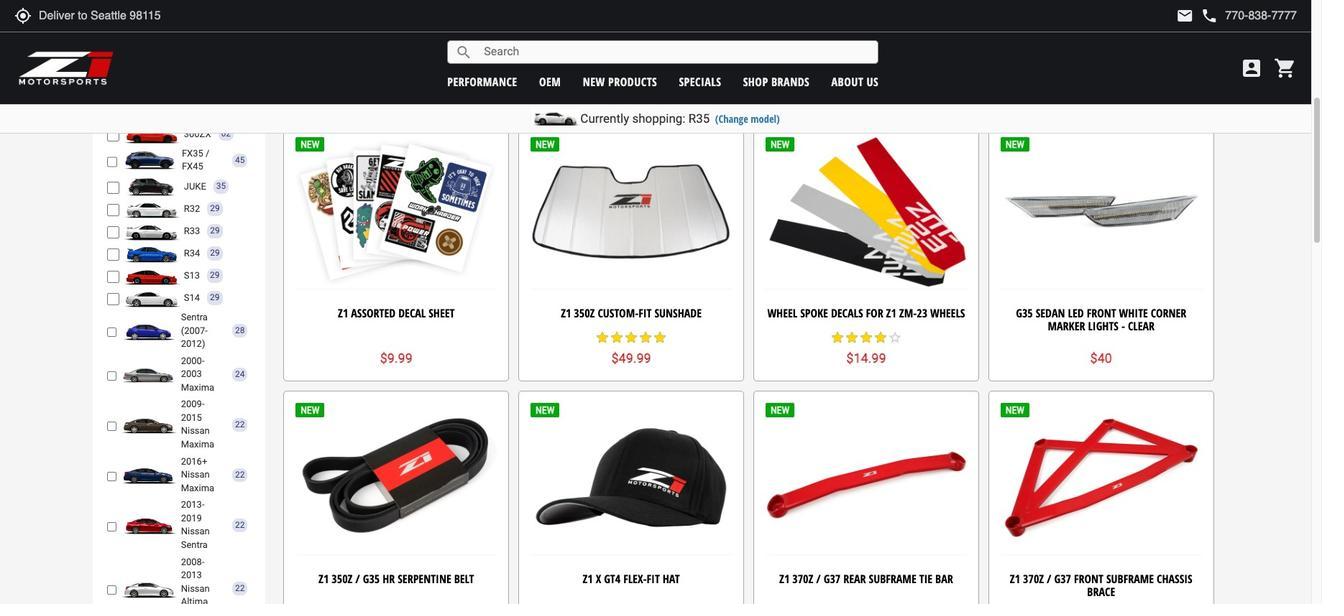 Task type: locate. For each thing, give the bounding box(es) containing it.
2015
[[181, 413, 202, 423]]

g35
[[821, 40, 838, 56], [1016, 306, 1033, 322], [363, 572, 380, 588]]

$9.99
[[380, 351, 413, 366]]

new
[[583, 74, 605, 90]]

0 horizontal spatial g35
[[363, 572, 380, 588]]

2 maxima from the top
[[181, 439, 214, 450]]

fx35
[[182, 148, 203, 159]]

2000-
[[181, 356, 205, 366]]

1 370z from the left
[[793, 572, 813, 588]]

about
[[832, 74, 864, 90]]

q60 up 2017+
[[182, 95, 199, 106]]

front inside g35 sedan led front white corner marker lights - clear
[[1087, 306, 1116, 322]]

22
[[235, 420, 245, 430], [235, 470, 245, 480], [235, 520, 245, 531], [235, 584, 245, 594]]

2 vertical spatial maxima
[[181, 483, 214, 494]]

shop brands
[[743, 74, 810, 90]]

g37 left rear
[[824, 572, 841, 588]]

g35 left hr
[[363, 572, 380, 588]]

sentra (2007- 2012)
[[181, 312, 208, 350]]

g37 left brace at the right bottom
[[1054, 572, 1071, 588]]

belt
[[936, 40, 956, 56], [454, 572, 474, 588]]

z1 left the 10mm at the top left of the page
[[302, 40, 312, 56]]

wheel
[[768, 306, 798, 322]]

z1 left rear
[[779, 572, 790, 588]]

2 horizontal spatial g35
[[1016, 306, 1033, 322]]

sheet
[[429, 306, 455, 322]]

g37 for rear
[[824, 572, 841, 588]]

nissan maxima a35 2009 2010 2011 2012 2013 2014 2015 vq35de 3.5l le s sv sr sport z1 motorsports image
[[120, 416, 177, 435]]

z1 left stainless
[[539, 40, 549, 56]]

2 g37 from the left
[[1054, 572, 1071, 588]]

$49.99
[[612, 351, 651, 366]]

4 nissan from the top
[[181, 584, 210, 594]]

lights
[[1088, 318, 1119, 334]]

None checkbox
[[107, 55, 119, 67], [107, 156, 117, 168], [107, 249, 119, 261], [107, 271, 119, 284], [107, 370, 116, 383], [107, 585, 116, 597], [107, 55, 119, 67], [107, 156, 117, 168], [107, 249, 119, 261], [107, 271, 119, 284], [107, 370, 116, 383], [107, 585, 116, 597]]

z1 inside z1 370z / g37 front subframe chassis brace
[[1010, 572, 1020, 588]]

sentra inside 2013- 2019 nissan sentra
[[181, 540, 208, 551]]

subframe left tie
[[869, 572, 917, 588]]

sentra up (2007-
[[181, 312, 208, 323]]

(change
[[715, 112, 748, 126]]

2 sentra from the top
[[181, 540, 208, 551]]

/ right fx35
[[206, 148, 210, 159]]

brands
[[772, 74, 810, 90]]

0 vertical spatial g35
[[821, 40, 838, 56]]

nissan skyline coupe sedan r32 gtr gt-r bnr32 hcr32 hnr32 er32 hr32 fr32 gts-4 gts4 gts-t gtst gts image
[[123, 200, 180, 219]]

29 for r34
[[210, 248, 220, 258]]

350z for z1 350z / g35 hr serpentine belt
[[332, 572, 353, 588]]

1 vertical spatial maxima
[[181, 439, 214, 450]]

sentra up the 2008- at bottom
[[181, 540, 208, 551]]

mail
[[1177, 7, 1194, 24]]

1 vertical spatial front
[[1074, 572, 1104, 588]]

1 maxima from the top
[[181, 382, 214, 393]]

subframe left chassis
[[1107, 572, 1154, 588]]

2 vertical spatial 350z
[[332, 572, 353, 588]]

wheels
[[930, 306, 965, 322]]

2 370z from the left
[[1023, 572, 1044, 588]]

/ for z1 350z / g35 de a/c compressor belt
[[814, 40, 818, 56]]

0 horizontal spatial 350z
[[332, 572, 353, 588]]

null image
[[120, 322, 177, 341]]

q60 2017+
[[182, 95, 208, 120]]

350z left the custom-
[[574, 306, 595, 322]]

z1 for z1 x gt4 flex-fit hat
[[583, 572, 593, 588]]

2 nissan from the top
[[181, 470, 210, 480]]

1 29 from the top
[[210, 204, 220, 214]]

2000- 2003 maxima
[[181, 356, 214, 393]]

350z left hr
[[332, 572, 353, 588]]

maxima up 2013- at the left of the page
[[181, 483, 214, 494]]

nissan
[[181, 426, 210, 437], [181, 470, 210, 480], [181, 527, 210, 537], [181, 584, 210, 594]]

z1 left hr
[[319, 572, 329, 588]]

shopping_cart
[[1274, 57, 1297, 80]]

2003
[[181, 369, 202, 380]]

1 vertical spatial g35
[[1016, 306, 1033, 322]]

1 vertical spatial belt
[[454, 572, 474, 588]]

subframe inside z1 370z / g37 front subframe chassis brace
[[1107, 572, 1154, 588]]

maxima up 2016+
[[181, 439, 214, 450]]

g35 inside g35 sedan led front white corner marker lights - clear
[[1016, 306, 1033, 322]]

0 vertical spatial $14.99
[[847, 85, 886, 100]]

1 22 from the top
[[235, 420, 245, 430]]

/ left hr
[[355, 572, 360, 588]]

1 horizontal spatial g37
[[1054, 572, 1071, 588]]

g35 left sedan
[[1016, 306, 1033, 322]]

oem
[[539, 74, 561, 90]]

phone link
[[1201, 7, 1297, 24]]

q60 up 2014-
[[181, 7, 198, 18]]

nissan 240sx silvia zenki kouki s13 rps13 180sx 1989 1990 1991 1992 1993 1994 ka24e ka24de ka24det sr20det rb26dett z1 motorsports image
[[123, 267, 180, 285]]

oem link
[[539, 74, 561, 90]]

2017+
[[182, 109, 208, 120]]

2 subframe from the left
[[1107, 572, 1154, 588]]

370z for z1 370z / g37 front subframe chassis brace
[[1023, 572, 1044, 588]]

/ left de
[[814, 40, 818, 56]]

22 right the 2009- 2015 nissan maxima
[[235, 420, 245, 430]]

performance link
[[447, 74, 517, 90]]

1 horizontal spatial g35
[[821, 40, 838, 56]]

4 22 from the top
[[235, 584, 245, 594]]

g37 for front
[[1054, 572, 1071, 588]]

z1 left the custom-
[[561, 306, 571, 322]]

2 22 from the top
[[235, 470, 245, 480]]

1 horizontal spatial subframe
[[1107, 572, 1154, 588]]

z1 for z1 stainless steel magnetic oil drain plug
[[539, 40, 549, 56]]

white
[[1119, 306, 1148, 322]]

/ inside z1 370z / g37 front subframe chassis brace
[[1047, 572, 1052, 588]]

products
[[608, 74, 657, 90]]

z1 left the x
[[583, 572, 593, 588]]

$19.99
[[612, 85, 651, 100]]

z1 up shop brands link
[[777, 40, 787, 56]]

g37 inside z1 370z / g37 front subframe chassis brace
[[1054, 572, 1071, 588]]

0 vertical spatial front
[[1087, 306, 1116, 322]]

z1 for z1 350z custom-fit sunshade
[[561, 306, 571, 322]]

350z for z1 350z / g35 de a/c compressor belt
[[790, 40, 811, 56]]

z1
[[302, 40, 312, 56], [539, 40, 549, 56], [777, 40, 787, 56], [338, 306, 348, 322], [561, 306, 571, 322], [886, 306, 897, 322], [319, 572, 329, 588], [583, 572, 593, 588], [779, 572, 790, 588], [1010, 572, 1020, 588]]

fx35 / fx45
[[182, 148, 210, 172]]

1 vertical spatial 350z
[[574, 306, 595, 322]]

maxima for 2016+ nissan maxima
[[181, 483, 214, 494]]

belt right compressor
[[936, 40, 956, 56]]

fit left hat
[[647, 572, 660, 588]]

1 horizontal spatial belt
[[936, 40, 956, 56]]

1 sentra from the top
[[181, 312, 208, 323]]

new products
[[583, 74, 657, 90]]

spoke
[[800, 306, 828, 322]]

29 right s13
[[210, 271, 220, 281]]

nissan juke 2011 2012 2013 2014 2015 2016 2017 vr38dett hr15de mr16ddt hr16de z1 motorsports image
[[123, 178, 180, 196]]

2008- 2013 nissan alt
[[181, 557, 210, 605]]

z1 left assorted
[[338, 306, 348, 322]]

nissan down 2015
[[181, 426, 210, 437]]

fit
[[639, 306, 652, 322], [647, 572, 660, 588]]

/ left rear
[[816, 572, 821, 588]]

29
[[210, 204, 220, 214], [210, 226, 220, 236], [210, 248, 220, 258], [210, 271, 220, 281], [210, 293, 220, 303]]

1 vertical spatial sentra
[[181, 540, 208, 551]]

1 g37 from the left
[[824, 572, 841, 588]]

2 29 from the top
[[210, 226, 220, 236]]

z1 inside z1 stainless steel magnetic oil drain plug
[[539, 40, 549, 56]]

2 $14.99 from the top
[[847, 351, 886, 366]]

1 subframe from the left
[[869, 572, 917, 588]]

Search search field
[[473, 41, 878, 63]]

22 right 2016+ nissan maxima
[[235, 470, 245, 480]]

1 horizontal spatial 370z
[[1023, 572, 1044, 588]]

0 vertical spatial q60
[[181, 7, 198, 18]]

q60 inside q60 2014- 2016
[[181, 7, 198, 18]]

currently
[[580, 111, 629, 126]]

chassis
[[1157, 572, 1193, 588]]

0 horizontal spatial 370z
[[793, 572, 813, 588]]

/ for z1 350z / g35 hr serpentine belt
[[355, 572, 360, 588]]

0 vertical spatial fit
[[639, 306, 652, 322]]

3 29 from the top
[[210, 248, 220, 258]]

nissan down 2016+
[[181, 470, 210, 480]]

z1 for z1 370z / g37 front subframe chassis brace
[[1010, 572, 1020, 588]]

compressor
[[874, 40, 933, 56]]

4 29 from the top
[[210, 271, 220, 281]]

q60 for q60 2017+
[[182, 95, 199, 106]]

370z for z1 370z / g37 rear subframe tie bar
[[793, 572, 813, 588]]

370z inside z1 370z / g37 front subframe chassis brace
[[1023, 572, 1044, 588]]

3 nissan from the top
[[181, 527, 210, 537]]

q60 inside q60 2017+
[[182, 95, 199, 106]]

flex-
[[623, 572, 647, 588]]

370z
[[793, 572, 813, 588], [1023, 572, 1044, 588]]

1 $14.99 from the top
[[847, 85, 886, 100]]

2 horizontal spatial 350z
[[790, 40, 811, 56]]

clear
[[1128, 318, 1155, 334]]

/
[[814, 40, 818, 56], [206, 148, 210, 159], [355, 572, 360, 588], [816, 572, 821, 588], [1047, 572, 1052, 588]]

/ left brace at the right bottom
[[1047, 572, 1052, 588]]

hat
[[663, 572, 680, 588]]

29 right r33
[[210, 226, 220, 236]]

2014-
[[181, 21, 205, 31]]

maxima down 2003
[[181, 382, 214, 393]]

1 vertical spatial $14.99
[[847, 351, 886, 366]]

$14.99 inside star star star star star_border $14.99
[[847, 351, 886, 366]]

specials
[[679, 74, 721, 90]]

star
[[830, 65, 845, 79], [845, 65, 859, 79], [859, 65, 874, 79], [874, 65, 888, 79], [595, 331, 610, 345], [610, 331, 624, 345], [624, 331, 639, 345], [639, 331, 653, 345], [653, 331, 667, 345], [830, 331, 845, 345], [845, 331, 859, 345], [859, 331, 874, 345], [874, 331, 888, 345]]

370z left rear
[[793, 572, 813, 588]]

z1 for z1 370z / g37 rear subframe tie bar
[[779, 572, 790, 588]]

22 right 2013- 2019 nissan sentra
[[235, 520, 245, 531]]

g35 left de
[[821, 40, 838, 56]]

nissan inside the 2009- 2015 nissan maxima
[[181, 426, 210, 437]]

star star star star star $49.99
[[595, 331, 667, 366]]

2013
[[181, 570, 202, 581]]

nissan down 2019
[[181, 527, 210, 537]]

2 vertical spatial g35
[[363, 572, 380, 588]]

serpentine
[[398, 572, 451, 588]]

29 right r34
[[210, 248, 220, 258]]

1 horizontal spatial 350z
[[574, 306, 595, 322]]

0 vertical spatial 350z
[[790, 40, 811, 56]]

0 horizontal spatial g37
[[824, 572, 841, 588]]

2019
[[181, 513, 202, 524]]

subframe for rear
[[869, 572, 917, 588]]

29 right r32
[[210, 204, 220, 214]]

29 for r33
[[210, 226, 220, 236]]

1 nissan from the top
[[181, 426, 210, 437]]

fit left sunshade
[[639, 306, 652, 322]]

corner
[[1151, 306, 1187, 322]]

350z up brands
[[790, 40, 811, 56]]

nissan 300zx z32 1990 1991 1992 1993 1994 1995 1996 vg30dett vg30de twin turbo non turbo z1 motorsports image
[[123, 125, 180, 144]]

stainless
[[552, 40, 597, 56]]

0 vertical spatial maxima
[[181, 382, 214, 393]]

29 right s14
[[210, 293, 220, 303]]

None checkbox
[[107, 22, 116, 34], [107, 77, 119, 89], [107, 103, 117, 116], [107, 130, 119, 142], [107, 182, 119, 194], [107, 205, 119, 217], [107, 227, 119, 239], [107, 294, 119, 306], [107, 327, 116, 339], [107, 421, 116, 433], [107, 471, 116, 483], [107, 521, 116, 533], [107, 22, 116, 34], [107, 77, 119, 89], [107, 103, 117, 116], [107, 130, 119, 142], [107, 182, 119, 194], [107, 205, 119, 217], [107, 227, 119, 239], [107, 294, 119, 306], [107, 327, 116, 339], [107, 421, 116, 433], [107, 471, 116, 483], [107, 521, 116, 533]]

22 right 2008- 2013 nissan alt
[[235, 584, 245, 594]]

q60
[[181, 7, 198, 18], [182, 95, 199, 106]]

nissan down 2013
[[181, 584, 210, 594]]

z1 for z1 350z / g35 de a/c compressor belt
[[777, 40, 787, 56]]

g35 sedan led front white corner marker lights - clear
[[1016, 306, 1187, 334]]

infiniti q60 coupe cv36 2014 2015 vq37vhr 3.7l z1 motorsports image
[[120, 17, 177, 36]]

3 maxima from the top
[[181, 483, 214, 494]]

z1 right the bar
[[1010, 572, 1020, 588]]

z1 right for
[[886, 306, 897, 322]]

370z left brace at the right bottom
[[1023, 572, 1044, 588]]

bar
[[936, 572, 953, 588]]

2013- 2019 nissan sentra
[[181, 500, 210, 551]]

$14.99 inside the star star star star $14.99
[[847, 85, 886, 100]]

0 horizontal spatial subframe
[[869, 572, 917, 588]]

3 22 from the top
[[235, 520, 245, 531]]

1 vertical spatial q60
[[182, 95, 199, 106]]

q60 for q60 2014- 2016
[[181, 7, 198, 18]]

r35
[[689, 111, 710, 126]]

g37
[[824, 572, 841, 588], [1054, 572, 1071, 588]]

0 vertical spatial sentra
[[181, 312, 208, 323]]

belt right serpentine
[[454, 572, 474, 588]]

5 29 from the top
[[210, 293, 220, 303]]



Task type: describe. For each thing, give the bounding box(es) containing it.
29 for s14
[[210, 293, 220, 303]]

about us
[[832, 74, 879, 90]]

infiniti fx35 fx45 2003 2004 2005 2006 2007 2008 2009 2010 2011 2012 2013 vq35de vq35hr vk45de vk45dd z1 motorsports image
[[121, 151, 178, 170]]

nissan for 2008-
[[181, 584, 210, 594]]

nissan sentra b17 2013 2014 2015 2016 2017 2018 2019 mr16ddt mra8de 1.6l 1.8l turbo fe sl sr s nismo z1 motorsports image
[[120, 517, 177, 535]]

mail link
[[1177, 7, 1194, 24]]

front inside z1 370z / g37 front subframe chassis brace
[[1074, 572, 1104, 588]]

nissan skyline coupe sedan r33 gtr gt-r bcnr33 enr33 enr33 gts-t gtst gts awd attesa 1995 1996 1997 1998 rb20det rb25de image
[[123, 222, 180, 241]]

22 for 2013- 2019 nissan sentra
[[235, 520, 245, 531]]

z1 motorsports logo image
[[18, 50, 115, 86]]

about us link
[[832, 74, 879, 90]]

2016+ nissan maxima
[[181, 456, 214, 494]]

performance
[[447, 74, 517, 90]]

nissan for 2009-
[[181, 426, 210, 437]]

s13
[[184, 270, 200, 281]]

star star star star star_border $14.99
[[830, 331, 902, 366]]

2009-
[[181, 399, 205, 410]]

de
[[841, 40, 852, 56]]

127
[[230, 21, 245, 31]]

new products link
[[583, 74, 657, 90]]

mail phone
[[1177, 7, 1218, 24]]

2012)
[[181, 339, 205, 350]]

nissan maxima a36 2016 2017 2018 2019 2020 2021 2022 2023 vq35de 3.5l s sv sr sl z1 motorsports image
[[120, 466, 177, 485]]

z1 350z custom-fit sunshade
[[561, 306, 702, 322]]

z1 x gt4 flex-fit hat
[[583, 572, 680, 588]]

nissan skyline coupe sedan r34 gtr gt-r bnr34 gts-t gtst gts awd attesa 1999 2000 2001 2002 rb20det rb25de rb25det rb26dett z1 motorsports image
[[123, 244, 180, 263]]

nissan altima coupe cl32 2008 2009 2010 2011 2012 2013 qr25de vq35de 2.5l 3.5l s sr se z1 motorsports image
[[120, 580, 177, 599]]

0 vertical spatial belt
[[936, 40, 956, 56]]

marker
[[1048, 318, 1085, 334]]

gt4
[[604, 572, 621, 588]]

star_border
[[888, 331, 902, 345]]

100
[[230, 103, 245, 113]]

drain
[[695, 40, 724, 56]]

2009- 2015 nissan maxima
[[181, 399, 214, 450]]

/ for z1 370z / g37 front subframe chassis brace
[[1047, 572, 1052, 588]]

22 for 2016+ nissan maxima
[[235, 470, 245, 480]]

24
[[235, 370, 245, 380]]

led
[[1068, 306, 1084, 322]]

z1 for z1 10mm ratcheting keychain wrench
[[302, 40, 312, 56]]

28
[[235, 326, 245, 336]]

keychain
[[404, 40, 449, 56]]

sunshade
[[655, 306, 702, 322]]

brace
[[1087, 584, 1115, 600]]

nissan maxima a33b 2000 2001 2002 2003 image
[[120, 366, 177, 384]]

35
[[216, 181, 226, 192]]

z1 370z / g37 rear subframe tie bar
[[779, 572, 953, 588]]

z1 assorted decal sheet
[[338, 306, 455, 322]]

z1 350z / g35 hr serpentine belt
[[319, 572, 474, 588]]

decal
[[398, 306, 426, 322]]

z1 for z1 350z / g35 hr serpentine belt
[[319, 572, 329, 588]]

a/c
[[855, 40, 871, 56]]

r33
[[184, 226, 200, 236]]

(change model) link
[[715, 112, 780, 126]]

for
[[866, 306, 883, 322]]

29 for r32
[[210, 204, 220, 214]]

maxima for 2000- 2003 maxima
[[181, 382, 214, 393]]

2016+
[[181, 456, 207, 467]]

shop brands link
[[743, 74, 810, 90]]

$40
[[1090, 351, 1112, 366]]

z1 stainless steel magnetic oil drain plug
[[539, 40, 724, 68]]

plug
[[620, 53, 643, 68]]

us
[[867, 74, 879, 90]]

steel
[[600, 40, 624, 56]]

zm-
[[899, 306, 917, 322]]

nissan inside 2016+ nissan maxima
[[181, 470, 210, 480]]

q60 2014- 2016
[[181, 7, 205, 45]]

23
[[917, 306, 928, 322]]

hr
[[383, 572, 395, 588]]

z1 for z1 assorted decal sheet
[[338, 306, 348, 322]]

s14
[[184, 292, 200, 303]]

tie
[[919, 572, 933, 588]]

1 vertical spatial fit
[[647, 572, 660, 588]]

search
[[455, 44, 473, 61]]

nissan 240sx silvia zenki kouki s14 1995 1996 1997 1998 1999 ka24de ka24det sr20det rb26dett z1 motorsports image
[[123, 289, 180, 308]]

350z for z1 350z custom-fit sunshade
[[574, 306, 595, 322]]

z1 10mm ratcheting keychain wrench
[[302, 40, 491, 56]]

my_location
[[14, 7, 32, 24]]

/ for z1 370z / g37 rear subframe tie bar
[[816, 572, 821, 588]]

shopping_cart link
[[1271, 57, 1297, 80]]

currently shopping: r35 (change model)
[[580, 111, 780, 126]]

fx45
[[182, 161, 203, 172]]

62
[[221, 129, 231, 139]]

shopping:
[[632, 111, 686, 126]]

star star star star $14.99
[[830, 65, 888, 100]]

z1 350z / g35 de a/c compressor belt
[[777, 40, 956, 56]]

x
[[596, 572, 601, 588]]

2016
[[181, 34, 202, 45]]

22 for 2009- 2015 nissan maxima
[[235, 420, 245, 430]]

magnetic
[[627, 40, 674, 56]]

g35 for belt
[[363, 572, 380, 588]]

2013-
[[181, 500, 205, 511]]

/ inside fx35 / fx45
[[206, 148, 210, 159]]

oil
[[677, 40, 692, 56]]

r32
[[184, 203, 200, 214]]

phone
[[1201, 7, 1218, 24]]

subframe for front
[[1107, 572, 1154, 588]]

nissan for 2013-
[[181, 527, 210, 537]]

ratcheting
[[347, 40, 402, 56]]

g35 for compressor
[[821, 40, 838, 56]]

account_box link
[[1237, 57, 1267, 80]]

45
[[235, 155, 245, 165]]

0 horizontal spatial belt
[[454, 572, 474, 588]]

z1 370z / g37 front subframe chassis brace
[[1010, 572, 1193, 600]]

custom-
[[598, 306, 639, 322]]

decals
[[831, 306, 863, 322]]

29 for s13
[[210, 271, 220, 281]]

assorted
[[351, 306, 396, 322]]

account_box
[[1240, 57, 1263, 80]]

22 for 2008- 2013 nissan alt
[[235, 584, 245, 594]]

model)
[[751, 112, 780, 126]]

infiniti q60 coupe cv37 2017 2018 2019 2020 2.0t 3.0t red sport redsport vr30ddtt z1 motorsports image
[[121, 99, 178, 117]]

shop
[[743, 74, 768, 90]]



Task type: vqa. For each thing, say whether or not it's contained in the screenshot.


